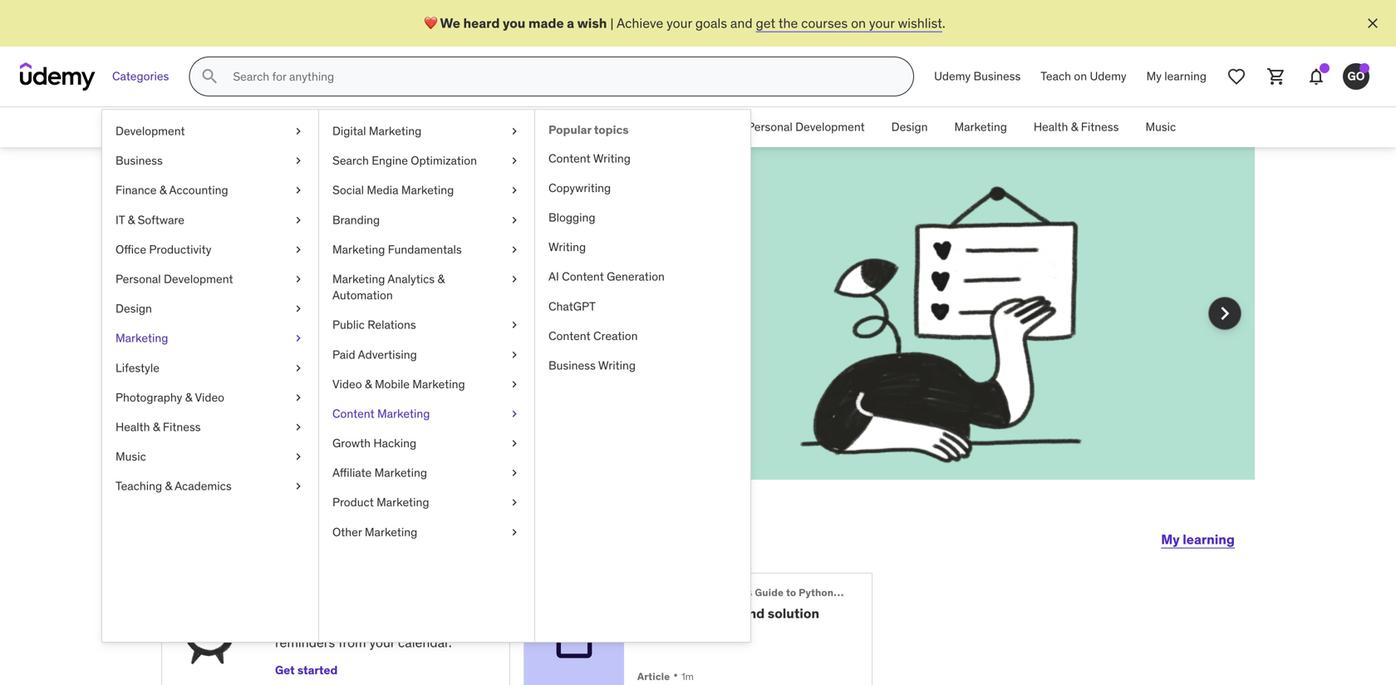 Task type: vqa. For each thing, say whether or not it's contained in the screenshot.
the rightmost design link
yes



Task type: describe. For each thing, give the bounding box(es) containing it.
your inside schedule time to learn a little each day adds up. get reminders from your calendar.
[[370, 634, 395, 651]]

public
[[333, 317, 365, 332]]

submit search image
[[200, 67, 220, 86]]

0 vertical spatial and
[[731, 14, 753, 31]]

each
[[316, 616, 345, 633]]

solution
[[768, 605, 820, 622]]

marketing analytics & automation
[[333, 271, 445, 303]]

content writing link
[[535, 144, 751, 173]]

analytics
[[388, 271, 435, 286]]

the
[[638, 586, 656, 599]]

other
[[333, 524, 362, 539]]

fitness for the right health & fitness link
[[1082, 119, 1120, 134]]

business writing link
[[535, 351, 751, 380]]

social media marketing link
[[319, 176, 535, 205]]

let's
[[161, 519, 224, 553]]

growth hacking
[[333, 436, 417, 451]]

schedule time to learn a little each day adds up. get reminders from your calendar.
[[275, 590, 452, 651]]

music for the top music link
[[1146, 119, 1177, 134]]

1m
[[682, 670, 694, 683]]

xsmall image for lifestyle
[[292, 360, 305, 376]]

software for lifestyle
[[138, 212, 185, 227]]

xsmall image for music
[[292, 449, 305, 465]]

teaching
[[116, 479, 162, 494]]

blogging link
[[535, 203, 751, 232]]

finance for lifestyle
[[116, 183, 157, 198]]

little
[[287, 616, 313, 633]]

11. homework and solution link
[[638, 605, 846, 622]]

business down development link
[[116, 153, 163, 168]]

marketing down product marketing
[[365, 524, 418, 539]]

11.
[[638, 605, 653, 622]]

true.
[[351, 311, 379, 328]]

content right "ai"
[[562, 269, 604, 284]]

personal development for health & fitness
[[748, 119, 865, 134]]

time
[[338, 590, 367, 607]]

learn
[[386, 590, 418, 607]]

1 vertical spatial my learning link
[[1162, 520, 1236, 560]]

marketing down search engine optimization link
[[401, 183, 454, 198]]

teach on udemy
[[1041, 69, 1127, 84]]

to inside 'the ultimate beginners guide to python programming 11. homework and solution'
[[787, 586, 797, 599]]

it for health & fitness
[[529, 119, 539, 134]]

1 horizontal spatial health & fitness link
[[1021, 107, 1133, 147]]

& inside marketing analytics & automation
[[438, 271, 445, 286]]

my for the top 'my learning' link
[[1147, 69, 1162, 84]]

get for the
[[382, 311, 404, 328]]

paid
[[333, 347, 356, 362]]

time to make it come true.
[[221, 311, 382, 328]]

take
[[294, 329, 320, 346]]

programming
[[837, 586, 904, 599]]

we
[[440, 14, 461, 31]]

content marketing element
[[535, 110, 751, 642]]

engine
[[372, 153, 408, 168]]

product marketing link
[[319, 488, 535, 517]]

get the courses on your wishlist link
[[756, 14, 943, 31]]

chatgpt link
[[535, 292, 751, 321]]

toward
[[401, 329, 442, 346]]

categories button
[[102, 57, 179, 96]]

step
[[372, 329, 398, 346]]

goals.
[[474, 329, 509, 346]]

to inside the carousel element
[[253, 311, 265, 328]]

xsmall image for social media marketing
[[508, 182, 521, 199]]

.
[[943, 14, 946, 31]]

lifestyle link
[[102, 353, 318, 383]]

notifications image
[[1307, 67, 1327, 86]]

your left goals.
[[446, 329, 471, 346]]

finance & accounting for health & fitness
[[390, 119, 503, 134]]

homework
[[656, 605, 738, 622]]

photography & video
[[116, 390, 224, 405]]

writing inside 'link'
[[549, 240, 586, 254]]

1 vertical spatial my learning
[[1162, 531, 1236, 548]]

content for writing
[[549, 151, 591, 166]]

personal development for lifestyle
[[116, 271, 233, 286]]

achieve
[[617, 14, 664, 31]]

office productivity for lifestyle
[[116, 242, 212, 257]]

search
[[333, 153, 369, 168]]

2 vertical spatial the
[[323, 329, 343, 346]]

xsmall image for public relations
[[508, 317, 521, 333]]

personal development link for lifestyle
[[102, 264, 318, 294]]

time
[[221, 311, 250, 328]]

writing for business writing
[[599, 358, 636, 373]]

0 vertical spatial my learning
[[1147, 69, 1207, 84]]

public relations
[[333, 317, 416, 332]]

copywriting link
[[535, 173, 751, 203]]

wishlist image
[[1227, 67, 1247, 86]]

marketing link for lifestyle
[[102, 324, 318, 353]]

0 vertical spatial my learning link
[[1137, 57, 1217, 96]]

digital marketing
[[333, 123, 422, 138]]

office for health & fitness
[[625, 119, 656, 134]]

1 horizontal spatial courses
[[802, 14, 848, 31]]

xsmall image for finance & accounting
[[292, 182, 305, 199]]

❤️   we heard you made a wish | achieve your goals and get the courses on your wishlist .
[[424, 14, 946, 31]]

xsmall image for teaching & academics
[[292, 478, 305, 494]]

0 vertical spatial music link
[[1133, 107, 1190, 147]]

0 horizontal spatial health
[[116, 419, 150, 434]]

paid advertising
[[333, 347, 417, 362]]

the ultimate beginners guide to python programming 11. homework and solution
[[638, 586, 904, 622]]

& for the right health & fitness link
[[1072, 119, 1079, 134]]

development for lifestyle
[[164, 271, 233, 286]]

it & software for lifestyle
[[116, 212, 185, 227]]

xsmall image for digital marketing
[[508, 123, 521, 139]]

go
[[1348, 69, 1366, 84]]

make for to
[[269, 311, 301, 328]]

gary
[[425, 519, 492, 553]]

0 vertical spatial on
[[851, 14, 866, 31]]

marketing down affiliate marketing
[[377, 495, 429, 510]]

content marketing
[[333, 406, 430, 421]]

finance for health & fitness
[[390, 119, 431, 134]]

teach on udemy link
[[1031, 57, 1137, 96]]

get the courses on your wishlist
[[221, 311, 523, 346]]

xsmall image for other marketing
[[508, 524, 521, 540]]

marketing down udemy business link
[[955, 119, 1008, 134]]

paid advertising link
[[319, 340, 535, 369]]

0 vertical spatial the
[[779, 14, 798, 31]]

content for marketing
[[333, 406, 375, 421]]

make for you
[[355, 220, 447, 263]]

ai content generation link
[[535, 262, 751, 292]]

product marketing
[[333, 495, 429, 510]]

& for it & software link associated with health & fitness
[[542, 119, 549, 134]]

design link for lifestyle
[[102, 294, 318, 324]]

it for lifestyle
[[116, 212, 125, 227]]

teaching & academics link
[[102, 472, 318, 501]]

popular
[[549, 122, 592, 137]]

finance & accounting for lifestyle
[[116, 183, 228, 198]]

relations
[[368, 317, 416, 332]]

carousel element
[[141, 147, 1256, 520]]

design for lifestyle
[[116, 301, 152, 316]]

academics
[[175, 479, 232, 494]]

business up search
[[316, 119, 363, 134]]

marketing down video & mobile marketing
[[377, 406, 430, 421]]

development for health & fitness
[[796, 119, 865, 134]]

❤️
[[424, 14, 438, 31]]

photography
[[116, 390, 182, 405]]

you have alerts image
[[1360, 63, 1370, 73]]

health & fitness for bottom health & fitness link
[[116, 419, 201, 434]]

0 vertical spatial you
[[503, 14, 526, 31]]

copywriting
[[549, 180, 611, 195]]

public relations link
[[319, 310, 535, 340]]

my for 'my learning' link to the bottom
[[1162, 531, 1180, 548]]

goals
[[696, 14, 728, 31]]

it & software link for health & fitness
[[516, 107, 612, 147]]

writing link
[[535, 232, 751, 262]]

you inside did you make a wish?
[[288, 220, 349, 263]]

search engine optimization
[[333, 153, 477, 168]]

0 vertical spatial wishlist
[[898, 14, 943, 31]]

finance & accounting link for health & fitness
[[377, 107, 516, 147]]

beginners
[[703, 586, 753, 599]]

guide
[[755, 586, 784, 599]]

& for it & software link related to lifestyle
[[128, 212, 135, 227]]

shopping cart with 0 items image
[[1267, 67, 1287, 86]]

it & software for health & fitness
[[529, 119, 598, 134]]

xsmall image for design
[[292, 301, 305, 317]]

xsmall image for office productivity
[[292, 241, 305, 258]]

other marketing link
[[319, 517, 535, 547]]

0 horizontal spatial video
[[195, 390, 224, 405]]

affiliate
[[333, 465, 372, 480]]

heard
[[464, 14, 500, 31]]

xsmall image for development
[[292, 123, 305, 139]]

article • 1m
[[638, 667, 694, 684]]

mobile
[[375, 377, 410, 391]]



Task type: locate. For each thing, give the bounding box(es) containing it.
productivity for health & fitness
[[659, 119, 721, 134]]

1 vertical spatial personal development
[[116, 271, 233, 286]]

optimization
[[411, 153, 477, 168]]

xsmall image inside teaching & academics link
[[292, 478, 305, 494]]

0 horizontal spatial accounting
[[169, 183, 228, 198]]

0 horizontal spatial personal development link
[[102, 264, 318, 294]]

udemy down '.' at the right top of the page
[[935, 69, 971, 84]]

and left the get
[[731, 14, 753, 31]]

& for teaching & academics link
[[165, 479, 172, 494]]

automation
[[333, 288, 393, 303]]

& for photography & video link
[[185, 390, 192, 405]]

xsmall image inside content marketing link
[[508, 406, 521, 422]]

schedule
[[275, 590, 335, 607]]

marketing inside marketing analytics & automation
[[333, 271, 385, 286]]

2 vertical spatial writing
[[599, 358, 636, 373]]

0 horizontal spatial music link
[[102, 442, 318, 472]]

design for health & fitness
[[892, 119, 928, 134]]

a up marketing analytics & automation link
[[454, 220, 473, 263]]

make
[[355, 220, 447, 263], [269, 311, 301, 328]]

writing down topics
[[593, 151, 631, 166]]

your left '.' at the right top of the page
[[870, 14, 895, 31]]

1 vertical spatial courses
[[430, 311, 476, 328]]

xsmall image inside branding link
[[508, 212, 521, 228]]

and inside 'the ultimate beginners guide to python programming 11. homework and solution'
[[741, 605, 765, 622]]

health & fitness link down teach on udemy link
[[1021, 107, 1133, 147]]

marketing link
[[942, 107, 1021, 147], [102, 324, 318, 353]]

xsmall image inside business link
[[292, 153, 305, 169]]

1 horizontal spatial it
[[529, 119, 539, 134]]

0 vertical spatial it
[[529, 119, 539, 134]]

0 horizontal spatial software
[[138, 212, 185, 227]]

& for health & fitness's finance & accounting link
[[434, 119, 441, 134]]

get inside schedule time to learn a little each day adds up. get reminders from your calendar.
[[426, 616, 448, 633]]

make inside did you make a wish?
[[355, 220, 447, 263]]

xsmall image inside paid advertising link
[[508, 347, 521, 363]]

xsmall image inside other marketing link
[[508, 524, 521, 540]]

0 vertical spatial health
[[1034, 119, 1069, 134]]

xsmall image inside video & mobile marketing link
[[508, 376, 521, 392]]

content down chatgpt
[[549, 328, 591, 343]]

content creation
[[549, 328, 638, 343]]

the right the get
[[779, 14, 798, 31]]

xsmall image for video & mobile marketing
[[508, 376, 521, 392]]

advertising
[[358, 347, 417, 362]]

business down content creation at left
[[549, 358, 596, 373]]

0 vertical spatial learning
[[1165, 69, 1207, 84]]

product
[[333, 495, 374, 510]]

hacking
[[374, 436, 417, 451]]

xsmall image for affiliate marketing
[[508, 465, 521, 481]]

1 vertical spatial finance & accounting link
[[102, 176, 318, 205]]

xsmall image inside growth hacking link
[[508, 435, 521, 452]]

xsmall image for paid advertising
[[508, 347, 521, 363]]

xsmall image for growth hacking
[[508, 435, 521, 452]]

personal for lifestyle
[[116, 271, 161, 286]]

teaching & academics
[[116, 479, 232, 494]]

writing
[[593, 151, 631, 166], [549, 240, 586, 254], [599, 358, 636, 373]]

& inside teaching & academics link
[[165, 479, 172, 494]]

social
[[333, 183, 364, 198]]

digital
[[333, 123, 366, 138]]

business writing
[[549, 358, 636, 373]]

xsmall image inside search engine optimization link
[[508, 153, 521, 169]]

xsmall image inside digital marketing link
[[508, 123, 521, 139]]

reminders
[[275, 634, 335, 651]]

health & fitness for the right health & fitness link
[[1034, 119, 1120, 134]]

your inside 'get the courses on your wishlist'
[[498, 311, 523, 328]]

python
[[799, 586, 834, 599]]

1 vertical spatial office
[[116, 242, 146, 257]]

personal for health & fitness
[[748, 119, 793, 134]]

digital marketing link
[[319, 116, 535, 146]]

1 udemy from the left
[[935, 69, 971, 84]]

xsmall image inside marketing analytics & automation link
[[508, 271, 521, 287]]

and down guide
[[741, 605, 765, 622]]

office productivity link up time
[[102, 235, 318, 264]]

let's start learning, gary
[[161, 519, 492, 553]]

accounting for lifestyle
[[169, 183, 228, 198]]

office productivity link for health & fitness
[[612, 107, 734, 147]]

0 horizontal spatial it & software
[[116, 212, 185, 227]]

software for health & fitness
[[552, 119, 598, 134]]

1 unread notification image
[[1320, 63, 1330, 73]]

1 vertical spatial health & fitness
[[116, 419, 201, 434]]

marketing up engine
[[369, 123, 422, 138]]

other marketing
[[333, 524, 418, 539]]

1 vertical spatial it & software
[[116, 212, 185, 227]]

a left wish
[[567, 14, 575, 31]]

day
[[348, 616, 369, 633]]

0 vertical spatial personal
[[748, 119, 793, 134]]

from
[[338, 634, 366, 651]]

the down come at the top of page
[[323, 329, 343, 346]]

content
[[549, 151, 591, 166], [562, 269, 604, 284], [549, 328, 591, 343], [333, 406, 375, 421]]

learning for 'my learning' link to the bottom
[[1183, 531, 1236, 548]]

accounting for health & fitness
[[444, 119, 503, 134]]

& inside video & mobile marketing link
[[365, 377, 372, 391]]

get
[[382, 311, 404, 328], [426, 616, 448, 633], [275, 663, 295, 678]]

0 horizontal spatial wishlist
[[221, 329, 266, 346]]

creation
[[594, 328, 638, 343]]

on inside 'get the courses on your wishlist'
[[479, 311, 494, 328]]

video & mobile marketing
[[333, 377, 465, 391]]

xsmall image inside product marketing link
[[508, 494, 521, 511]]

to
[[253, 311, 265, 328], [787, 586, 797, 599], [370, 590, 383, 607]]

0 vertical spatial make
[[355, 220, 447, 263]]

xsmall image inside affiliate marketing link
[[508, 465, 521, 481]]

0 horizontal spatial udemy
[[935, 69, 971, 84]]

xsmall image inside photography & video link
[[292, 389, 305, 406]]

udemy image
[[20, 62, 96, 91]]

personal development link for health & fitness
[[734, 107, 879, 147]]

to inside schedule time to learn a little each day adds up. get reminders from your calendar.
[[370, 590, 383, 607]]

xsmall image inside development link
[[292, 123, 305, 139]]

get inside get started button
[[275, 663, 295, 678]]

1 horizontal spatial on
[[851, 14, 866, 31]]

1 vertical spatial get
[[426, 616, 448, 633]]

0 horizontal spatial to
[[253, 311, 265, 328]]

make up analytics
[[355, 220, 447, 263]]

writing for content writing
[[593, 151, 631, 166]]

business link for lifestyle
[[102, 146, 318, 176]]

Search for anything text field
[[230, 62, 894, 91]]

you
[[503, 14, 526, 31], [288, 220, 349, 263]]

wish
[[578, 14, 607, 31]]

your down adds
[[370, 634, 395, 651]]

come
[[316, 311, 349, 328]]

xsmall image for search engine optimization
[[508, 153, 521, 169]]

finance & accounting
[[390, 119, 503, 134], [116, 183, 228, 198]]

0 horizontal spatial the
[[323, 329, 343, 346]]

courses right the get
[[802, 14, 848, 31]]

finance & accounting link down development link
[[102, 176, 318, 205]]

0 horizontal spatial it & software link
[[102, 205, 318, 235]]

marketing down hacking
[[375, 465, 427, 480]]

xsmall image inside lifestyle link
[[292, 360, 305, 376]]

xsmall image for product marketing
[[508, 494, 521, 511]]

my
[[1147, 69, 1162, 84], [1162, 531, 1180, 548]]

and take the first step toward your goals.
[[266, 329, 509, 346]]

udemy business link
[[925, 57, 1031, 96]]

1 vertical spatial finance & accounting
[[116, 183, 228, 198]]

wish?
[[221, 261, 319, 304]]

your
[[667, 14, 692, 31], [870, 14, 895, 31], [498, 311, 523, 328], [446, 329, 471, 346], [370, 634, 395, 651]]

1 horizontal spatial wishlist
[[898, 14, 943, 31]]

0 vertical spatial marketing link
[[942, 107, 1021, 147]]

fitness for bottom health & fitness link
[[163, 419, 201, 434]]

0 horizontal spatial health & fitness
[[116, 419, 201, 434]]

health & fitness link down the photography & video
[[102, 412, 318, 442]]

xsmall image inside 'social media marketing' link
[[508, 182, 521, 199]]

0 horizontal spatial fitness
[[163, 419, 201, 434]]

1 horizontal spatial personal development
[[748, 119, 865, 134]]

accounting
[[444, 119, 503, 134], [169, 183, 228, 198]]

it & software
[[529, 119, 598, 134], [116, 212, 185, 227]]

content creation link
[[535, 321, 751, 351]]

your left goals
[[667, 14, 692, 31]]

start
[[229, 519, 294, 553]]

design
[[892, 119, 928, 134], [116, 301, 152, 316]]

fundamentals
[[388, 242, 462, 257]]

fitness down teach on udemy link
[[1082, 119, 1120, 134]]

1 horizontal spatial it & software link
[[516, 107, 612, 147]]

productivity for lifestyle
[[149, 242, 212, 257]]

xsmall image for health & fitness
[[292, 419, 305, 435]]

design link for health & fitness
[[879, 107, 942, 147]]

a
[[567, 14, 575, 31], [454, 220, 473, 263]]

1 vertical spatial wishlist
[[221, 329, 266, 346]]

1 vertical spatial and
[[269, 329, 291, 346]]

video down lifestyle link
[[195, 390, 224, 405]]

learning
[[1165, 69, 1207, 84], [1183, 531, 1236, 548]]

xsmall image for business
[[292, 153, 305, 169]]

1 horizontal spatial productivity
[[659, 119, 721, 134]]

1 vertical spatial a
[[454, 220, 473, 263]]

courses up "toward"
[[430, 311, 476, 328]]

go link
[[1337, 57, 1377, 96]]

1 vertical spatial health & fitness link
[[102, 412, 318, 442]]

1 vertical spatial marketing link
[[102, 324, 318, 353]]

0 horizontal spatial it
[[116, 212, 125, 227]]

xsmall image for content marketing
[[508, 406, 521, 422]]

it & software link for lifestyle
[[102, 205, 318, 235]]

& for video & mobile marketing link
[[365, 377, 372, 391]]

0 horizontal spatial finance & accounting
[[116, 183, 228, 198]]

& for bottom health & fitness link
[[153, 419, 160, 434]]

1 horizontal spatial finance & accounting link
[[377, 107, 516, 147]]

next image
[[1212, 300, 1239, 327]]

0 horizontal spatial office productivity link
[[102, 235, 318, 264]]

lifestyle
[[116, 360, 160, 375]]

personal
[[748, 119, 793, 134], [116, 271, 161, 286]]

xsmall image for marketing
[[292, 330, 305, 347]]

xsmall image inside health & fitness link
[[292, 419, 305, 435]]

office for lifestyle
[[116, 242, 146, 257]]

wishlist down time
[[221, 329, 266, 346]]

a inside did you make a wish?
[[454, 220, 473, 263]]

the inside 'get the courses on your wishlist'
[[407, 311, 426, 328]]

1 horizontal spatial finance & accounting
[[390, 119, 503, 134]]

learning,
[[299, 519, 420, 553]]

first
[[346, 329, 369, 346]]

finance & accounting link up the optimization
[[377, 107, 516, 147]]

xsmall image for photography & video
[[292, 389, 305, 406]]

1 horizontal spatial office
[[625, 119, 656, 134]]

accounting up the optimization
[[444, 119, 503, 134]]

0 vertical spatial office productivity
[[625, 119, 721, 134]]

article
[[638, 670, 670, 683]]

0 horizontal spatial make
[[269, 311, 301, 328]]

ai
[[549, 269, 559, 284]]

0 horizontal spatial personal development
[[116, 271, 233, 286]]

1 vertical spatial fitness
[[163, 419, 201, 434]]

writing down "blogging"
[[549, 240, 586, 254]]

2 horizontal spatial the
[[779, 14, 798, 31]]

get
[[756, 14, 776, 31]]

health down teach
[[1034, 119, 1069, 134]]

1 vertical spatial software
[[138, 212, 185, 227]]

marketing link up photography & video link
[[102, 324, 318, 353]]

xsmall image for marketing analytics & automation
[[508, 271, 521, 287]]

social media marketing
[[333, 183, 454, 198]]

2 udemy from the left
[[1090, 69, 1127, 84]]

0 vertical spatial finance
[[390, 119, 431, 134]]

and inside the carousel element
[[269, 329, 291, 346]]

get left started
[[275, 663, 295, 678]]

office productivity link up copywriting link
[[612, 107, 734, 147]]

0 vertical spatial writing
[[593, 151, 631, 166]]

marketing link for health & fitness
[[942, 107, 1021, 147]]

1 vertical spatial design link
[[102, 294, 318, 324]]

xsmall image
[[292, 123, 305, 139], [508, 123, 521, 139], [292, 153, 305, 169], [508, 153, 521, 169], [508, 182, 521, 199], [508, 241, 521, 258], [292, 271, 305, 287], [508, 317, 521, 333], [292, 449, 305, 465], [508, 465, 521, 481], [508, 494, 521, 511]]

1 horizontal spatial video
[[333, 377, 362, 391]]

0 horizontal spatial design link
[[102, 294, 318, 324]]

music for the leftmost music link
[[116, 449, 146, 464]]

video down paid
[[333, 377, 362, 391]]

health & fitness link
[[1021, 107, 1133, 147], [102, 412, 318, 442]]

1 horizontal spatial you
[[503, 14, 526, 31]]

business link for health & fitness
[[303, 107, 377, 147]]

blogging
[[549, 210, 596, 225]]

get started
[[275, 663, 338, 678]]

started
[[298, 663, 338, 678]]

0 vertical spatial a
[[567, 14, 575, 31]]

0 horizontal spatial health & fitness link
[[102, 412, 318, 442]]

0 horizontal spatial a
[[454, 220, 473, 263]]

1 horizontal spatial health
[[1034, 119, 1069, 134]]

content up "growth"
[[333, 406, 375, 421]]

make left it
[[269, 311, 301, 328]]

xsmall image for it & software
[[292, 212, 305, 228]]

office productivity link for lifestyle
[[102, 235, 318, 264]]

xsmall image inside finance & accounting link
[[292, 182, 305, 199]]

2 vertical spatial and
[[741, 605, 765, 622]]

0 vertical spatial software
[[552, 119, 598, 134]]

finance & accounting down development link
[[116, 183, 228, 198]]

photography & video link
[[102, 383, 318, 412]]

development link
[[102, 116, 318, 146]]

business inside content marketing element
[[549, 358, 596, 373]]

it
[[304, 311, 312, 328]]

finance & accounting link for lifestyle
[[102, 176, 318, 205]]

teach
[[1041, 69, 1072, 84]]

marketing down paid advertising link
[[413, 377, 465, 391]]

1 horizontal spatial software
[[552, 119, 598, 134]]

business left teach
[[974, 69, 1021, 84]]

and left take
[[269, 329, 291, 346]]

courses inside 'get the courses on your wishlist'
[[430, 311, 476, 328]]

office productivity
[[625, 119, 721, 134], [116, 242, 212, 257]]

1 vertical spatial it & software link
[[102, 205, 318, 235]]

growth hacking link
[[319, 429, 535, 458]]

wishlist up udemy business at the right top
[[898, 14, 943, 31]]

up.
[[404, 616, 423, 633]]

learning for the top 'my learning' link
[[1165, 69, 1207, 84]]

2 horizontal spatial on
[[1075, 69, 1088, 84]]

generation
[[607, 269, 665, 284]]

close image
[[1365, 15, 1382, 32]]

0 vertical spatial personal development link
[[734, 107, 879, 147]]

xsmall image for marketing fundamentals
[[508, 241, 521, 258]]

business link
[[303, 107, 377, 147], [102, 146, 318, 176]]

health & fitness down teach on udemy link
[[1034, 119, 1120, 134]]

productivity left did
[[149, 242, 212, 257]]

marketing link down udemy business link
[[942, 107, 1021, 147]]

finance & accounting up the optimization
[[390, 119, 503, 134]]

& inside photography & video link
[[185, 390, 192, 405]]

1 vertical spatial personal development link
[[102, 264, 318, 294]]

xsmall image for personal development
[[292, 271, 305, 287]]

udemy right teach
[[1090, 69, 1127, 84]]

popular topics
[[549, 122, 629, 137]]

you left made
[[503, 14, 526, 31]]

1 vertical spatial design
[[116, 301, 152, 316]]

1 vertical spatial office productivity
[[116, 242, 212, 257]]

get up calendar.
[[426, 616, 448, 633]]

marketing down branding
[[333, 242, 385, 257]]

affiliate marketing link
[[319, 458, 535, 488]]

0 vertical spatial health & fitness link
[[1021, 107, 1133, 147]]

0 horizontal spatial finance & accounting link
[[102, 176, 318, 205]]

& for lifestyle's finance & accounting link
[[159, 183, 167, 198]]

fitness down the photography & video
[[163, 419, 201, 434]]

chatgpt
[[549, 299, 596, 314]]

xsmall image inside it & software link
[[292, 212, 305, 228]]

wishlist inside 'get the courses on your wishlist'
[[221, 329, 266, 346]]

topics
[[594, 122, 629, 137]]

content down popular
[[549, 151, 591, 166]]

1 vertical spatial writing
[[549, 240, 586, 254]]

office productivity for health & fitness
[[625, 119, 721, 134]]

2 horizontal spatial get
[[426, 616, 448, 633]]

1 horizontal spatial office productivity link
[[612, 107, 734, 147]]

accounting down development link
[[169, 183, 228, 198]]

0 vertical spatial health & fitness
[[1034, 119, 1120, 134]]

health down photography in the bottom of the page
[[116, 419, 150, 434]]

0 horizontal spatial personal
[[116, 271, 161, 286]]

1 horizontal spatial udemy
[[1090, 69, 1127, 84]]

marketing up automation
[[333, 271, 385, 286]]

calendar.
[[398, 634, 452, 651]]

marketing up lifestyle
[[116, 331, 168, 346]]

1 horizontal spatial make
[[355, 220, 447, 263]]

get for started
[[275, 663, 295, 678]]

1 vertical spatial learning
[[1183, 531, 1236, 548]]

1 horizontal spatial a
[[567, 14, 575, 31]]

writing down creation
[[599, 358, 636, 373]]

development
[[796, 119, 865, 134], [116, 123, 185, 138], [164, 271, 233, 286]]

the up "toward"
[[407, 311, 426, 328]]

xsmall image inside public relations "link"
[[508, 317, 521, 333]]

content for creation
[[549, 328, 591, 343]]

0 vertical spatial fitness
[[1082, 119, 1120, 134]]

xsmall image inside the marketing fundamentals link
[[508, 241, 521, 258]]

marketing fundamentals link
[[319, 235, 535, 264]]

you down social
[[288, 220, 349, 263]]

your up goals.
[[498, 311, 523, 328]]

productivity up content writing link
[[659, 119, 721, 134]]

0 vertical spatial productivity
[[659, 119, 721, 134]]

get up and take the first step toward your goals.
[[382, 311, 404, 328]]

get inside 'get the courses on your wishlist'
[[382, 311, 404, 328]]

1 horizontal spatial to
[[370, 590, 383, 607]]

0 horizontal spatial you
[[288, 220, 349, 263]]

health & fitness down photography in the bottom of the page
[[116, 419, 201, 434]]

0 horizontal spatial office
[[116, 242, 146, 257]]

0 horizontal spatial get
[[275, 663, 295, 678]]

1 vertical spatial productivity
[[149, 242, 212, 257]]

xsmall image for branding
[[508, 212, 521, 228]]

1 vertical spatial you
[[288, 220, 349, 263]]

1 vertical spatial it
[[116, 212, 125, 227]]

0 vertical spatial it & software link
[[516, 107, 612, 147]]

1 horizontal spatial personal
[[748, 119, 793, 134]]

0 horizontal spatial office productivity
[[116, 242, 212, 257]]

ultimate
[[658, 586, 700, 599]]

1 horizontal spatial marketing link
[[942, 107, 1021, 147]]

0 vertical spatial get
[[382, 311, 404, 328]]

xsmall image
[[292, 182, 305, 199], [292, 212, 305, 228], [508, 212, 521, 228], [292, 241, 305, 258], [508, 271, 521, 287], [292, 301, 305, 317], [292, 330, 305, 347], [508, 347, 521, 363], [292, 360, 305, 376], [508, 376, 521, 392], [292, 389, 305, 406], [508, 406, 521, 422], [292, 419, 305, 435], [508, 435, 521, 452], [292, 478, 305, 494], [508, 524, 521, 540]]



